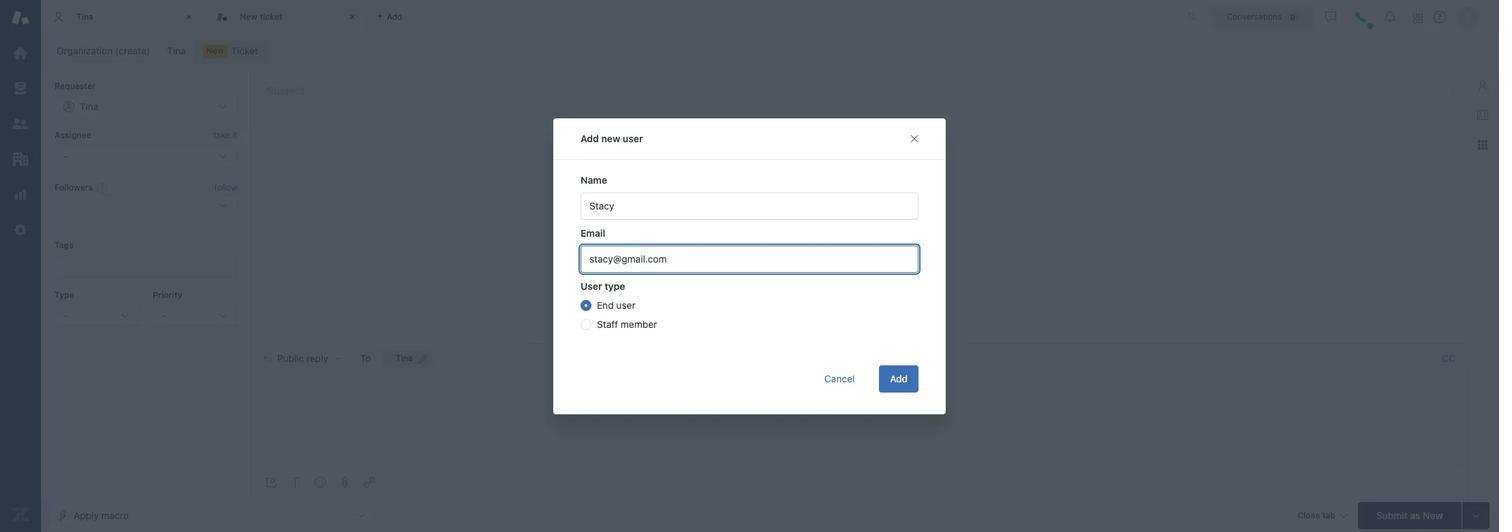 Task type: describe. For each thing, give the bounding box(es) containing it.
insert emojis image
[[315, 478, 326, 489]]

zendesk image
[[12, 506, 29, 524]]

tina link
[[158, 42, 195, 61]]

Public reply composer text field
[[258, 374, 1450, 402]]

priority
[[153, 290, 182, 300]]

Subject field
[[264, 82, 1453, 98]]

get started image
[[12, 44, 29, 62]]

add new user
[[581, 133, 643, 144]]

zendesk support image
[[12, 9, 29, 27]]

submit as new
[[1377, 510, 1443, 522]]

as
[[1410, 510, 1420, 522]]

close image
[[182, 10, 196, 24]]

organization (create) button
[[48, 42, 159, 61]]

new ticket
[[240, 11, 282, 22]]

reporting image
[[12, 186, 29, 204]]

user type
[[581, 280, 625, 292]]

tabs tab list
[[41, 0, 1174, 34]]

organizations image
[[12, 151, 29, 168]]

conversations
[[1227, 11, 1282, 21]]

Email field
[[581, 246, 919, 273]]

assignee
[[55, 130, 91, 141]]

tina tab
[[41, 0, 204, 34]]

take
[[213, 130, 230, 141]]

0 vertical spatial user
[[623, 133, 643, 144]]

knowledge image
[[1477, 110, 1488, 121]]

new for new ticket
[[240, 11, 258, 22]]

- for priority
[[162, 310, 166, 322]]

organization
[[57, 45, 113, 57]]

email
[[581, 227, 605, 239]]

cancel button
[[814, 366, 866, 393]]

type
[[55, 290, 74, 300]]

end user
[[597, 300, 636, 311]]

add for add new user
[[581, 133, 599, 144]]

name
[[581, 174, 607, 186]]

conversations button
[[1212, 6, 1313, 28]]

add for add
[[890, 373, 908, 385]]

edit user image
[[418, 355, 428, 364]]

apps image
[[1477, 140, 1488, 151]]

new ticket tab
[[204, 0, 368, 34]]

- button for priority
[[153, 305, 237, 327]]

format text image
[[290, 478, 301, 489]]

tina inside tab
[[76, 11, 94, 22]]

type
[[605, 280, 625, 292]]

to
[[360, 353, 371, 365]]

main element
[[0, 0, 41, 533]]

1 vertical spatial user
[[616, 300, 636, 311]]

- for type
[[63, 310, 68, 322]]

follow
[[214, 183, 237, 193]]

take it button
[[213, 129, 237, 143]]

views image
[[12, 80, 29, 97]]

submit
[[1377, 510, 1408, 522]]

member
[[621, 319, 657, 330]]

2 horizontal spatial new
[[1423, 510, 1443, 522]]



Task type: locate. For each thing, give the bounding box(es) containing it.
new for new
[[206, 46, 224, 56]]

get help image
[[1434, 11, 1446, 23]]

tina@gmail.com image
[[382, 354, 393, 365]]

cc
[[1442, 353, 1456, 365]]

tina
[[76, 11, 94, 22], [167, 45, 186, 57], [396, 354, 413, 364]]

1 vertical spatial add
[[890, 373, 908, 385]]

1 - from the left
[[63, 310, 68, 322]]

- button down type
[[55, 305, 139, 327]]

2 vertical spatial tina
[[396, 354, 413, 364]]

2 vertical spatial new
[[1423, 510, 1443, 522]]

admin image
[[12, 221, 29, 239]]

tina down close image
[[167, 45, 186, 57]]

organization (create)
[[57, 45, 150, 57]]

draft mode image
[[266, 478, 277, 489]]

1 horizontal spatial new
[[240, 11, 258, 22]]

- button
[[55, 305, 139, 327], [153, 305, 237, 327]]

- down type
[[63, 310, 68, 322]]

it
[[232, 130, 237, 141]]

0 horizontal spatial - button
[[55, 305, 139, 327]]

0 horizontal spatial add
[[581, 133, 599, 144]]

new left ticket
[[240, 11, 258, 22]]

1 horizontal spatial -
[[162, 310, 166, 322]]

new link
[[194, 42, 267, 61]]

add button
[[879, 366, 919, 393]]

take it
[[213, 130, 237, 141]]

add right cancel
[[890, 373, 908, 385]]

new inside secondary element
[[206, 46, 224, 56]]

1 vertical spatial tina
[[167, 45, 186, 57]]

staff member
[[597, 319, 657, 330]]

add
[[581, 133, 599, 144], [890, 373, 908, 385]]

close image
[[346, 10, 359, 24]]

1 horizontal spatial add
[[890, 373, 908, 385]]

2 - button from the left
[[153, 305, 237, 327]]

1 horizontal spatial tina
[[167, 45, 186, 57]]

user up staff member
[[616, 300, 636, 311]]

-
[[63, 310, 68, 322], [162, 310, 166, 322]]

tina right tina@gmail.com image
[[396, 354, 413, 364]]

0 horizontal spatial tina
[[76, 11, 94, 22]]

close modal image
[[909, 133, 920, 144]]

cancel
[[824, 373, 855, 385]]

2 - from the left
[[162, 310, 166, 322]]

tina inside secondary element
[[167, 45, 186, 57]]

new right as
[[1423, 510, 1443, 522]]

zendesk products image
[[1413, 13, 1423, 23]]

Name field
[[581, 193, 919, 220]]

- down priority
[[162, 310, 166, 322]]

1 - button from the left
[[55, 305, 139, 327]]

add inside button
[[890, 373, 908, 385]]

(create)
[[115, 45, 150, 57]]

- button down priority
[[153, 305, 237, 327]]

0 vertical spatial tina
[[76, 11, 94, 22]]

user right new
[[623, 133, 643, 144]]

0 horizontal spatial new
[[206, 46, 224, 56]]

end
[[597, 300, 614, 311]]

ticket
[[260, 11, 282, 22]]

- button for type
[[55, 305, 139, 327]]

user
[[623, 133, 643, 144], [616, 300, 636, 311]]

0 vertical spatial new
[[240, 11, 258, 22]]

0 vertical spatial add
[[581, 133, 599, 144]]

new right tina link at top
[[206, 46, 224, 56]]

tags
[[55, 241, 73, 251]]

2 horizontal spatial tina
[[396, 354, 413, 364]]

add new user dialog
[[553, 118, 946, 415]]

1 horizontal spatial - button
[[153, 305, 237, 327]]

follow button
[[214, 182, 237, 194]]

user
[[581, 280, 602, 292]]

tina up organization
[[76, 11, 94, 22]]

add left new
[[581, 133, 599, 144]]

0 horizontal spatial -
[[63, 310, 68, 322]]

customers image
[[12, 115, 29, 133]]

secondary element
[[41, 37, 1499, 65]]

customer context image
[[1477, 80, 1488, 91]]

staff
[[597, 319, 618, 330]]

new
[[601, 133, 620, 144]]

new inside tab
[[240, 11, 258, 22]]

add link (cmd k) image
[[364, 478, 375, 489]]

1 vertical spatial new
[[206, 46, 224, 56]]

new
[[240, 11, 258, 22], [206, 46, 224, 56], [1423, 510, 1443, 522]]

add attachment image
[[339, 478, 350, 489]]

cc button
[[1442, 353, 1456, 365]]



Task type: vqa. For each thing, say whether or not it's contained in the screenshot.
The Design Your Help Center Button
no



